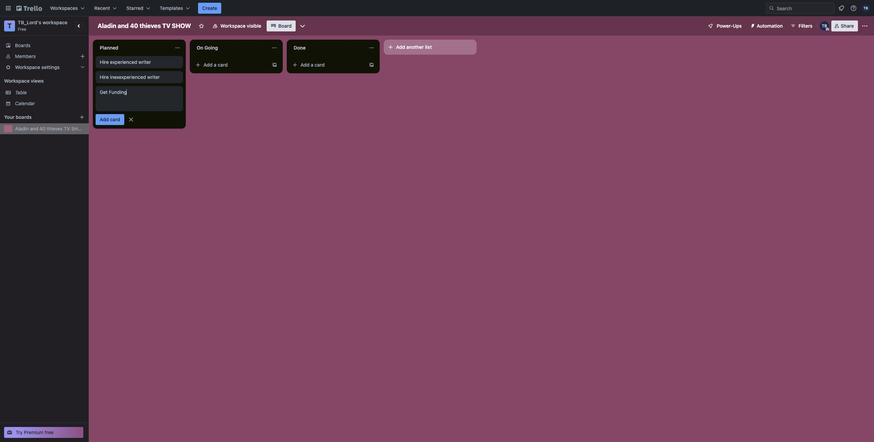 Task type: vqa. For each thing, say whether or not it's contained in the screenshot.
Members
yes



Task type: locate. For each thing, give the bounding box(es) containing it.
add a card button for on going
[[193, 59, 269, 70]]

1 vertical spatial and
[[30, 126, 38, 132]]

1 horizontal spatial show
[[172, 22, 191, 29]]

sm image
[[748, 20, 757, 30]]

workspace up table
[[4, 78, 30, 84]]

done
[[294, 45, 306, 51]]

views
[[31, 78, 44, 84]]

1 hire from the top
[[100, 59, 109, 65]]

0 horizontal spatial card
[[110, 116, 120, 122]]

1 add a card from the left
[[204, 62, 228, 68]]

power-ups button
[[703, 20, 746, 31]]

1 vertical spatial thieves
[[47, 126, 63, 132]]

workspace settings button
[[0, 62, 89, 73]]

workspaces button
[[46, 3, 89, 14]]

show
[[172, 22, 191, 29], [71, 126, 86, 132]]

0 vertical spatial writer
[[138, 59, 151, 65]]

1 vertical spatial workspace
[[15, 64, 40, 70]]

hire
[[100, 59, 109, 65], [100, 74, 109, 80]]

1 horizontal spatial and
[[118, 22, 129, 29]]

1 vertical spatial tv
[[64, 126, 70, 132]]

card down done text box
[[315, 62, 325, 68]]

0 horizontal spatial 40
[[40, 126, 45, 132]]

thieves down your boards with 1 items element
[[47, 126, 63, 132]]

1 horizontal spatial aladin
[[98, 22, 116, 29]]

0 horizontal spatial aladin
[[15, 126, 29, 132]]

tv down calendar link
[[64, 126, 70, 132]]

card for on going
[[218, 62, 228, 68]]

and
[[118, 22, 129, 29], [30, 126, 38, 132]]

Done text field
[[290, 42, 365, 53]]

and down your boards with 1 items element
[[30, 126, 38, 132]]

2 add a card button from the left
[[290, 59, 366, 70]]

40 down your boards with 1 items element
[[40, 126, 45, 132]]

a down "going"
[[214, 62, 217, 68]]

boards
[[16, 114, 32, 120]]

Planned text field
[[96, 42, 171, 53]]

workspace for workspace visible
[[220, 23, 246, 29]]

2 hire from the top
[[100, 74, 109, 80]]

show down add board "image"
[[71, 126, 86, 132]]

0 vertical spatial and
[[118, 22, 129, 29]]

star or unstar board image
[[199, 23, 204, 29]]

add a card button down on going text box
[[193, 59, 269, 70]]

tv
[[162, 22, 170, 29], [64, 126, 70, 132]]

add for on going add a card button
[[204, 62, 213, 68]]

writer for hire experienced writer
[[138, 59, 151, 65]]

1 add a card button from the left
[[193, 59, 269, 70]]

aladin inside text field
[[98, 22, 116, 29]]

card left cancel icon
[[110, 116, 120, 122]]

aladin and 40 thieves tv show inside aladin and 40 thieves tv show text field
[[98, 22, 191, 29]]

search image
[[769, 5, 775, 11]]

show down templates popup button
[[172, 22, 191, 29]]

workspace
[[220, 23, 246, 29], [15, 64, 40, 70], [4, 78, 30, 84]]

1 vertical spatial aladin
[[15, 126, 29, 132]]

1 horizontal spatial card
[[218, 62, 228, 68]]

workspace for workspace settings
[[15, 64, 40, 70]]

add down the done
[[301, 62, 310, 68]]

thieves down 'starred' dropdown button
[[140, 22, 161, 29]]

try
[[16, 429, 23, 435]]

customize views image
[[299, 23, 306, 29]]

workspace down members
[[15, 64, 40, 70]]

try premium free button
[[4, 427, 83, 438]]

0 horizontal spatial thieves
[[47, 126, 63, 132]]

a
[[214, 62, 217, 68], [311, 62, 314, 68]]

workspace left "visible"
[[220, 23, 246, 29]]

add a card down the done
[[301, 62, 325, 68]]

tb_lord's workspace free
[[18, 19, 67, 32]]

2 horizontal spatial card
[[315, 62, 325, 68]]

2 vertical spatial workspace
[[4, 78, 30, 84]]

1 vertical spatial show
[[71, 126, 86, 132]]

aladin down boards
[[15, 126, 29, 132]]

this member is an admin of this board. image
[[826, 28, 829, 31]]

your boards
[[4, 114, 32, 120]]

0 vertical spatial show
[[172, 22, 191, 29]]

writer for hire inexexperienced writer
[[147, 74, 160, 80]]

card down on going text box
[[218, 62, 228, 68]]

hire inexexperienced writer
[[100, 74, 160, 80]]

0 vertical spatial aladin
[[98, 22, 116, 29]]

1 horizontal spatial 40
[[130, 22, 138, 29]]

on
[[197, 45, 203, 51]]

thieves
[[140, 22, 161, 29], [47, 126, 63, 132]]

aladin down 'recent' 'popup button'
[[98, 22, 116, 29]]

add
[[396, 44, 405, 50], [204, 62, 213, 68], [301, 62, 310, 68], [100, 116, 109, 122]]

add a card
[[204, 62, 228, 68], [301, 62, 325, 68]]

1 vertical spatial writer
[[147, 74, 160, 80]]

automation
[[757, 23, 783, 29]]

0 vertical spatial 40
[[130, 22, 138, 29]]

add another list button
[[384, 40, 477, 55]]

workspace inside workspace settings 'popup button'
[[15, 64, 40, 70]]

0 vertical spatial thieves
[[140, 22, 161, 29]]

1 a from the left
[[214, 62, 217, 68]]

recent
[[94, 5, 110, 11]]

add right add board "image"
[[100, 116, 109, 122]]

free
[[18, 27, 26, 32]]

going
[[205, 45, 218, 51]]

hire down "planned"
[[100, 59, 109, 65]]

40 down starred
[[130, 22, 138, 29]]

1 vertical spatial 40
[[40, 126, 45, 132]]

0 horizontal spatial tv
[[64, 126, 70, 132]]

on going
[[197, 45, 218, 51]]

card for done
[[315, 62, 325, 68]]

tb_lord's
[[18, 19, 41, 25]]

workspace visible
[[220, 23, 261, 29]]

0 vertical spatial hire
[[100, 59, 109, 65]]

1 horizontal spatial a
[[311, 62, 314, 68]]

starred
[[126, 5, 143, 11]]

1 horizontal spatial add a card button
[[290, 59, 366, 70]]

0 vertical spatial aladin and 40 thieves tv show
[[98, 22, 191, 29]]

writer down hire experienced writer link
[[147, 74, 160, 80]]

settings
[[41, 64, 60, 70]]

a for on going
[[214, 62, 217, 68]]

members
[[15, 53, 36, 59]]

writer up hire inexexperienced writer link
[[138, 59, 151, 65]]

tv inside text field
[[162, 22, 170, 29]]

workspace
[[43, 19, 67, 25]]

visible
[[247, 23, 261, 29]]

0 horizontal spatial add a card
[[204, 62, 228, 68]]

1 horizontal spatial tv
[[162, 22, 170, 29]]

40 inside text field
[[130, 22, 138, 29]]

1 vertical spatial hire
[[100, 74, 109, 80]]

2 add a card from the left
[[301, 62, 325, 68]]

1 horizontal spatial aladin and 40 thieves tv show
[[98, 22, 191, 29]]

0 horizontal spatial show
[[71, 126, 86, 132]]

share
[[841, 23, 854, 29]]

card
[[218, 62, 228, 68], [315, 62, 325, 68], [110, 116, 120, 122]]

40
[[130, 22, 138, 29], [40, 126, 45, 132]]

0 vertical spatial workspace
[[220, 23, 246, 29]]

1 horizontal spatial add a card
[[301, 62, 325, 68]]

add for add a card button related to done
[[301, 62, 310, 68]]

add for add another list button
[[396, 44, 405, 50]]

0 horizontal spatial aladin and 40 thieves tv show
[[15, 126, 86, 132]]

0 horizontal spatial add a card button
[[193, 59, 269, 70]]

add a card button down done text box
[[290, 59, 366, 70]]

filters
[[799, 23, 813, 29]]

1 vertical spatial aladin and 40 thieves tv show
[[15, 126, 86, 132]]

writer
[[138, 59, 151, 65], [147, 74, 160, 80]]

add a card for done
[[301, 62, 325, 68]]

primary element
[[0, 0, 874, 16]]

add a card button
[[193, 59, 269, 70], [290, 59, 366, 70]]

and down starred
[[118, 22, 129, 29]]

hire for hire experienced writer
[[100, 59, 109, 65]]

2 a from the left
[[311, 62, 314, 68]]

create from template… image
[[369, 62, 374, 68]]

workspace navigation collapse icon image
[[74, 21, 84, 31]]

show menu image
[[862, 23, 869, 29]]

aladin
[[98, 22, 116, 29], [15, 126, 29, 132]]

1 horizontal spatial thieves
[[140, 22, 161, 29]]

a down done text box
[[311, 62, 314, 68]]

add a card down "going"
[[204, 62, 228, 68]]

hire left inexexperienced at top
[[100, 74, 109, 80]]

board
[[278, 23, 292, 29]]

0 horizontal spatial and
[[30, 126, 38, 132]]

workspace inside workspace visible button
[[220, 23, 246, 29]]

cancel image
[[128, 116, 134, 123]]

workspace for workspace views
[[4, 78, 30, 84]]

aladin and 40 thieves tv show down your boards with 1 items element
[[15, 126, 86, 132]]

aladin and 40 thieves tv show down 'starred' dropdown button
[[98, 22, 191, 29]]

your boards with 1 items element
[[4, 113, 69, 121]]

0 vertical spatial tv
[[162, 22, 170, 29]]

add left another
[[396, 44, 405, 50]]

back to home image
[[16, 3, 42, 14]]

add down on going
[[204, 62, 213, 68]]

card inside add card button
[[110, 116, 120, 122]]

On Going text field
[[193, 42, 268, 53]]

add a card for on going
[[204, 62, 228, 68]]

0 horizontal spatial a
[[214, 62, 217, 68]]

tv down templates
[[162, 22, 170, 29]]

aladin and 40 thieves tv show
[[98, 22, 191, 29], [15, 126, 86, 132]]

create
[[202, 5, 217, 11]]



Task type: describe. For each thing, give the bounding box(es) containing it.
recent button
[[90, 3, 121, 14]]

boards link
[[0, 40, 89, 51]]

add another list
[[396, 44, 432, 50]]

calendar
[[15, 100, 35, 106]]

thieves inside aladin and 40 thieves tv show text field
[[140, 22, 161, 29]]

starred button
[[122, 3, 154, 14]]

add card button
[[96, 114, 124, 125]]

a for done
[[311, 62, 314, 68]]

workspace visible button
[[208, 20, 265, 31]]

power-
[[717, 23, 733, 29]]

add a card button for done
[[290, 59, 366, 70]]

add board image
[[79, 114, 85, 120]]

free
[[45, 429, 53, 435]]

another
[[407, 44, 424, 50]]

create button
[[198, 3, 221, 14]]

tyler black (tylerblack44) image
[[862, 4, 870, 12]]

members link
[[0, 51, 89, 62]]

premium
[[24, 429, 43, 435]]

table link
[[15, 89, 85, 96]]

Search field
[[775, 3, 834, 13]]

workspace settings
[[15, 64, 60, 70]]

automation button
[[748, 20, 787, 31]]

templates
[[160, 5, 183, 11]]

tb_lord (tylerblack44) image
[[820, 21, 830, 31]]

tb_lord's workspace link
[[18, 19, 67, 25]]

board link
[[267, 20, 296, 31]]

templates button
[[156, 3, 194, 14]]

hire experienced writer link
[[100, 59, 179, 66]]

open information menu image
[[851, 5, 857, 12]]

planned
[[100, 45, 118, 51]]

calendar link
[[15, 100, 85, 107]]

workspace views
[[4, 78, 44, 84]]

Board name text field
[[94, 20, 195, 31]]

experienced
[[110, 59, 137, 65]]

try premium free
[[16, 429, 53, 435]]

t
[[7, 22, 12, 30]]

table
[[15, 89, 27, 95]]

hire experienced writer
[[100, 59, 151, 65]]

show inside text field
[[172, 22, 191, 29]]

hire for hire inexexperienced writer
[[100, 74, 109, 80]]

add card
[[100, 116, 120, 122]]

create from template… image
[[272, 62, 277, 68]]

filters button
[[789, 20, 815, 31]]

0 notifications image
[[838, 4, 846, 12]]

list
[[425, 44, 432, 50]]

inexexperienced
[[110, 74, 146, 80]]

share button
[[832, 20, 858, 31]]

hire inexexperienced writer link
[[100, 74, 179, 81]]

aladin and 40 thieves tv show link
[[15, 125, 86, 132]]

Enter a title for this card… text field
[[96, 86, 183, 111]]

and inside text field
[[118, 22, 129, 29]]

power-ups
[[717, 23, 742, 29]]

workspaces
[[50, 5, 78, 11]]

ups
[[733, 23, 742, 29]]

t link
[[4, 20, 15, 31]]

thieves inside aladin and 40 thieves tv show link
[[47, 126, 63, 132]]

boards
[[15, 42, 31, 48]]

your
[[4, 114, 15, 120]]



